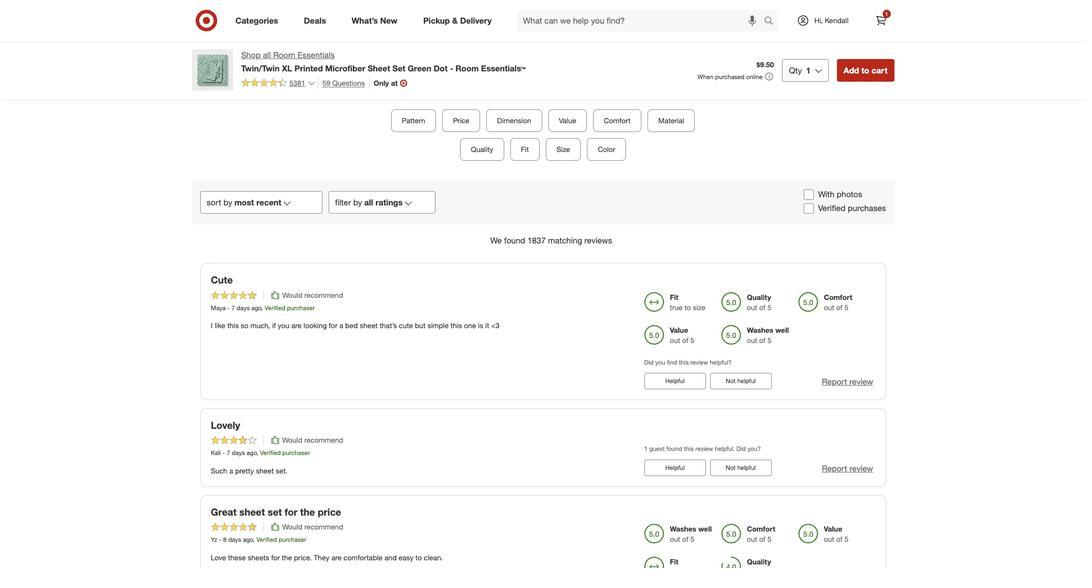 Task type: describe. For each thing, give the bounding box(es) containing it.
that's
[[380, 321, 397, 330]]

i like this so much, if you are looking for a bed sheet that's cute but simple this one is it <3
[[211, 321, 500, 330]]

search button
[[760, 9, 784, 34]]

recent
[[256, 197, 281, 208]]

guest review image 2 of 12, zoom in image
[[362, 0, 426, 22]]

easy
[[399, 553, 414, 562]]

kali - 7 days ago , verified purchaser
[[211, 449, 310, 457]]

helpful for true to size
[[737, 377, 756, 385]]

5381 link
[[241, 77, 316, 90]]

ago for cute
[[251, 304, 261, 312]]

<3
[[491, 321, 500, 330]]

0 horizontal spatial washes
[[670, 525, 697, 533]]

set
[[393, 63, 405, 73]]

size
[[557, 145, 570, 154]]

quality for quality
[[747, 557, 771, 566]]

kendall
[[825, 16, 849, 25]]

are for cute
[[291, 321, 302, 330]]

would for lovely
[[282, 436, 302, 445]]

, for lovely
[[257, 449, 258, 457]]

guest review image 4 of 12, zoom in image
[[507, 0, 571, 22]]

add
[[844, 65, 859, 75]]

size button
[[546, 138, 581, 161]]

fit button
[[510, 138, 540, 161]]

value button
[[548, 110, 587, 132]]

quality out of 5
[[747, 293, 772, 312]]

0 vertical spatial for
[[329, 321, 337, 330]]

1 vertical spatial found
[[667, 445, 682, 453]]

not for would recommend
[[726, 464, 736, 471]]

purchased
[[715, 73, 745, 81]]

such
[[211, 466, 227, 475]]

at
[[391, 79, 398, 87]]

59 questions link
[[318, 77, 365, 89]]

0 vertical spatial you
[[278, 321, 289, 330]]

days for lovely
[[232, 449, 245, 457]]

1 horizontal spatial well
[[776, 325, 789, 334]]

1 for 1 guest found this review helpful. did you?
[[644, 445, 648, 453]]

color
[[598, 145, 615, 154]]

verified for cute
[[265, 304, 285, 312]]

most
[[234, 197, 254, 208]]

helpful for would recommend
[[737, 464, 756, 471]]

deals
[[304, 15, 326, 25]]

shop all room essentials twin/twin xl printed microfiber sheet set green dot - room essentials™
[[241, 50, 526, 73]]

essentials™
[[481, 63, 526, 73]]

1 vertical spatial well
[[698, 525, 712, 533]]

0 vertical spatial comfort out of 5
[[824, 293, 853, 312]]

comfort
[[604, 116, 631, 125]]

so
[[241, 321, 249, 330]]

helpful button for would recommend
[[644, 459, 706, 476]]

pickup & delivery
[[423, 15, 492, 25]]

to inside button
[[862, 65, 869, 75]]

are for great sheet set for the price
[[331, 553, 342, 562]]

1 horizontal spatial comfort
[[824, 293, 853, 301]]

much,
[[251, 321, 270, 330]]

0 vertical spatial a
[[339, 321, 343, 330]]

with
[[818, 189, 835, 199]]

, for great sheet set for the price
[[253, 536, 255, 544]]

the for price.
[[282, 553, 292, 562]]

is
[[478, 321, 483, 330]]

1 vertical spatial did
[[737, 445, 746, 453]]

color button
[[587, 138, 626, 161]]

size
[[693, 303, 706, 312]]

recommend for great sheet set for the price
[[304, 523, 343, 531]]

5 inside the quality out of 5
[[768, 303, 772, 312]]

yz - 8 days ago , verified purchaser
[[211, 536, 306, 544]]

1 vertical spatial room
[[456, 63, 479, 73]]

report review button for true to size
[[822, 376, 873, 388]]

would for great sheet set for the price
[[282, 523, 302, 531]]

essentials
[[298, 50, 335, 60]]

0 horizontal spatial comfort
[[747, 525, 776, 533]]

add to cart button
[[837, 59, 894, 82]]

only
[[374, 79, 389, 87]]

1 guest found this review helpful. did you?
[[644, 445, 761, 453]]

purchaser for great sheet set for the price
[[279, 536, 306, 544]]

hi, kendall
[[815, 16, 849, 25]]

ago for great sheet set for the price
[[243, 536, 253, 544]]

when purchased online
[[698, 73, 763, 81]]

price
[[453, 116, 469, 125]]

matching
[[548, 235, 582, 246]]

fit true to size
[[670, 293, 706, 312]]

8
[[223, 536, 227, 544]]

$9.50
[[757, 60, 774, 69]]

verified purchases
[[818, 203, 886, 213]]

0 vertical spatial room
[[273, 50, 295, 60]]

0 vertical spatial found
[[504, 235, 525, 246]]

comfortable
[[344, 553, 383, 562]]

value
[[559, 116, 576, 125]]

true
[[670, 303, 683, 312]]

verified down with
[[818, 203, 846, 213]]

2 vertical spatial to
[[416, 553, 422, 562]]

1 vertical spatial sheet
[[256, 466, 274, 475]]

sort
[[207, 197, 221, 208]]

by for filter by
[[353, 197, 362, 208]]

helpful for would recommend
[[665, 464, 685, 471]]

qty 1
[[789, 65, 811, 75]]

online
[[746, 73, 763, 81]]

green
[[408, 63, 431, 73]]

this left one on the left of page
[[451, 321, 462, 330]]

you?
[[748, 445, 761, 453]]

it
[[485, 321, 489, 330]]

this left so
[[227, 321, 239, 330]]

- for great sheet set for the price
[[219, 536, 221, 544]]

report for true to size
[[822, 376, 847, 387]]

1837
[[528, 235, 546, 246]]

0 horizontal spatial washes well out of 5
[[670, 525, 712, 544]]

deals link
[[295, 9, 339, 32]]

set
[[268, 506, 282, 518]]

fit
[[521, 145, 529, 154]]

5381
[[289, 79, 305, 87]]

purchaser for cute
[[287, 304, 315, 312]]

quality button
[[460, 138, 504, 161]]

set.
[[276, 466, 287, 475]]

sheets
[[248, 553, 269, 562]]

1 link
[[870, 9, 892, 32]]

microfiber
[[325, 63, 365, 73]]

dot
[[434, 63, 448, 73]]

sort by most recent
[[207, 197, 281, 208]]

guest review image 1 of 12, zoom in image
[[290, 0, 354, 22]]

and
[[385, 553, 397, 562]]

reviews
[[585, 235, 612, 246]]

1 horizontal spatial you
[[655, 358, 665, 366]]

they
[[314, 553, 329, 562]]

categories
[[235, 15, 278, 25]]

love these sheets for the price. they are comfortable and easy to clean.
[[211, 553, 443, 562]]

purchaser for lovely
[[282, 449, 310, 457]]

dimension
[[497, 116, 531, 125]]

1 horizontal spatial all
[[364, 197, 373, 208]]

not helpful button for would recommend
[[710, 459, 772, 476]]

verified for lovely
[[260, 449, 281, 457]]

pattern
[[402, 116, 425, 125]]

new
[[380, 15, 398, 25]]



Task type: locate. For each thing, give the bounding box(es) containing it.
1 vertical spatial helpful
[[665, 464, 685, 471]]

helpful down 1 guest found this review helpful. did you?
[[665, 464, 685, 471]]

1 horizontal spatial for
[[285, 506, 298, 518]]

0 horizontal spatial comfort out of 5
[[747, 525, 776, 544]]

1 vertical spatial purchaser
[[282, 449, 310, 457]]

would recommend for lovely
[[282, 436, 343, 445]]

helpful button down find at the bottom right of page
[[644, 373, 706, 389]]

0 horizontal spatial all
[[263, 50, 271, 60]]

1 vertical spatial to
[[685, 303, 691, 312]]

price button
[[442, 110, 480, 132]]

1 horizontal spatial found
[[667, 445, 682, 453]]

0 vertical spatial value out of 5
[[670, 325, 695, 344]]

1 vertical spatial not helpful
[[726, 464, 756, 471]]

1 report review from the top
[[822, 376, 873, 387]]

report
[[822, 376, 847, 387], [822, 463, 847, 473]]

categories link
[[227, 9, 291, 32]]

2 by from the left
[[353, 197, 362, 208]]

report review for would recommend
[[822, 463, 873, 473]]

not helpful button
[[710, 373, 772, 389], [710, 459, 772, 476]]

all left ratings
[[364, 197, 373, 208]]

would
[[282, 291, 302, 299], [282, 436, 302, 445], [282, 523, 302, 531]]

great sheet set for the price
[[211, 506, 341, 518]]

the left the price. at bottom left
[[282, 553, 292, 562]]

all up twin/twin
[[263, 50, 271, 60]]

1 horizontal spatial washes well out of 5
[[747, 325, 789, 344]]

we found 1837 matching reviews
[[490, 235, 612, 246]]

0 vertical spatial did
[[644, 358, 654, 366]]

- right dot
[[450, 63, 453, 73]]

0 vertical spatial washes well out of 5
[[747, 325, 789, 344]]

with photos
[[818, 189, 862, 199]]

to left size
[[685, 303, 691, 312]]

1 not helpful button from the top
[[710, 373, 772, 389]]

ago up the such a pretty sheet set.
[[247, 449, 257, 457]]

delivery
[[460, 15, 492, 25]]

these
[[228, 553, 246, 562]]

, up much,
[[261, 304, 263, 312]]

7 right kali
[[227, 449, 230, 457]]

2 helpful button from the top
[[644, 459, 706, 476]]

2 horizontal spatial to
[[862, 65, 869, 75]]

would recommend for cute
[[282, 291, 343, 299]]

, up sheets
[[253, 536, 255, 544]]

- for lovely
[[223, 449, 225, 457]]

ago
[[251, 304, 261, 312], [247, 449, 257, 457], [243, 536, 253, 544]]

purchaser up looking
[[287, 304, 315, 312]]

2 horizontal spatial 1
[[885, 11, 888, 17]]

sheet left set
[[239, 506, 265, 518]]

printed
[[295, 63, 323, 73]]

1 left the 'guest'
[[644, 445, 648, 453]]

With photos checkbox
[[804, 189, 814, 200]]

2 would from the top
[[282, 436, 302, 445]]

- inside shop all room essentials twin/twin xl printed microfiber sheet set green dot - room essentials™
[[450, 63, 453, 73]]

7 for cute
[[231, 304, 235, 312]]

1 quality from the top
[[747, 293, 771, 301]]

pattern button
[[391, 110, 436, 132]]

for
[[329, 321, 337, 330], [285, 506, 298, 518], [271, 553, 280, 562]]

0 vertical spatial helpful
[[737, 377, 756, 385]]

dimension button
[[486, 110, 542, 132]]

0 horizontal spatial for
[[271, 553, 280, 562]]

2 report from the top
[[822, 463, 847, 473]]

1 vertical spatial helpful
[[737, 464, 756, 471]]

, for cute
[[261, 304, 263, 312]]

did left find at the bottom right of page
[[644, 358, 654, 366]]

1 vertical spatial quality
[[747, 557, 771, 566]]

would down great sheet set for the price
[[282, 523, 302, 531]]

cute
[[211, 274, 233, 286]]

, up the such a pretty sheet set.
[[257, 449, 258, 457]]

0 vertical spatial quality
[[747, 293, 771, 301]]

,
[[261, 304, 263, 312], [257, 449, 258, 457], [253, 536, 255, 544]]

1 horizontal spatial are
[[331, 553, 342, 562]]

0 horizontal spatial the
[[282, 553, 292, 562]]

fit
[[670, 293, 679, 301], [670, 557, 679, 566]]

2 report review button from the top
[[822, 463, 873, 474]]

what's
[[352, 15, 378, 25]]

1 vertical spatial value
[[824, 525, 842, 533]]

days right 8
[[228, 536, 241, 544]]

not helpful
[[726, 377, 756, 385], [726, 464, 756, 471]]

not helpful button for true to size
[[710, 373, 772, 389]]

1 not from the top
[[726, 377, 736, 385]]

what's new
[[352, 15, 398, 25]]

for right looking
[[329, 321, 337, 330]]

helpful down find at the bottom right of page
[[665, 377, 685, 385]]

0 vertical spatial not
[[726, 377, 736, 385]]

did you find this review helpful?
[[644, 358, 732, 366]]

0 vertical spatial helpful button
[[644, 373, 706, 389]]

by right sort
[[224, 197, 232, 208]]

are right they at the left of the page
[[331, 553, 342, 562]]

recommend
[[304, 291, 343, 299], [304, 436, 343, 445], [304, 523, 343, 531]]

comfort out of 5
[[824, 293, 853, 312], [747, 525, 776, 544]]

0 horizontal spatial did
[[644, 358, 654, 366]]

would up set.
[[282, 436, 302, 445]]

1 vertical spatial 7
[[227, 449, 230, 457]]

2 fit from the top
[[670, 557, 679, 566]]

did left 'you?' at right bottom
[[737, 445, 746, 453]]

1 recommend from the top
[[304, 291, 343, 299]]

- right kali
[[223, 449, 225, 457]]

1 vertical spatial a
[[229, 466, 233, 475]]

Verified purchases checkbox
[[804, 203, 814, 213]]

0 vertical spatial helpful
[[665, 377, 685, 385]]

2 vertical spatial 1
[[644, 445, 648, 453]]

would recommend for great sheet set for the price
[[282, 523, 343, 531]]

days up so
[[237, 304, 250, 312]]

such a pretty sheet set.
[[211, 466, 287, 475]]

not helpful button down 'you?' at right bottom
[[710, 459, 772, 476]]

xl
[[282, 63, 292, 73]]

0 horizontal spatial are
[[291, 321, 302, 330]]

verified for great sheet set for the price
[[256, 536, 277, 544]]

the for price
[[300, 506, 315, 518]]

1 horizontal spatial value out of 5
[[824, 525, 849, 544]]

0 horizontal spatial value out of 5
[[670, 325, 695, 344]]

0 vertical spatial value
[[670, 325, 688, 334]]

- left 8
[[219, 536, 221, 544]]

1 vertical spatial report
[[822, 463, 847, 473]]

a left bed on the left
[[339, 321, 343, 330]]

not for true to size
[[726, 377, 736, 385]]

2 not helpful button from the top
[[710, 459, 772, 476]]

are
[[291, 321, 302, 330], [331, 553, 342, 562]]

0 vertical spatial not helpful button
[[710, 373, 772, 389]]

2 report review from the top
[[822, 463, 873, 473]]

1 vertical spatial you
[[655, 358, 665, 366]]

1 vertical spatial report review button
[[822, 463, 873, 474]]

2 recommend from the top
[[304, 436, 343, 445]]

filter by all ratings
[[335, 197, 403, 208]]

not helpful down helpful? on the right bottom of the page
[[726, 377, 756, 385]]

ago up much,
[[251, 304, 261, 312]]

0 horizontal spatial a
[[229, 466, 233, 475]]

2 horizontal spatial for
[[329, 321, 337, 330]]

report for would recommend
[[822, 463, 847, 473]]

you right if
[[278, 321, 289, 330]]

purchaser up the price. at bottom left
[[279, 536, 306, 544]]

to inside fit true to size
[[685, 303, 691, 312]]

for right sheets
[[271, 553, 280, 562]]

found
[[504, 235, 525, 246], [667, 445, 682, 453]]

1 vertical spatial the
[[282, 553, 292, 562]]

recommend for cute
[[304, 291, 343, 299]]

would for cute
[[282, 291, 302, 299]]

found right the 'guest'
[[667, 445, 682, 453]]

verified up sheets
[[256, 536, 277, 544]]

- for cute
[[227, 304, 230, 312]]

ago for lovely
[[247, 449, 257, 457]]

0 vertical spatial recommend
[[304, 291, 343, 299]]

questions
[[332, 79, 365, 87]]

2 not from the top
[[726, 464, 736, 471]]

for right set
[[285, 506, 298, 518]]

1 vertical spatial comfort
[[747, 525, 776, 533]]

0 vertical spatial sheet
[[360, 321, 378, 330]]

material
[[658, 116, 684, 125]]

fit for fit
[[670, 557, 679, 566]]

0 horizontal spatial value
[[670, 325, 688, 334]]

to right the add
[[862, 65, 869, 75]]

1 right qty
[[806, 65, 811, 75]]

2 vertical spatial ,
[[253, 536, 255, 544]]

2 vertical spatial ago
[[243, 536, 253, 544]]

would recommend up looking
[[282, 291, 343, 299]]

to right easy
[[416, 553, 422, 562]]

great
[[211, 506, 237, 518]]

report review button for would recommend
[[822, 463, 873, 474]]

0 horizontal spatial ,
[[253, 536, 255, 544]]

1 horizontal spatial the
[[300, 506, 315, 518]]

2 helpful from the top
[[737, 464, 756, 471]]

purchases
[[848, 203, 886, 213]]

0 vertical spatial ,
[[261, 304, 263, 312]]

yz
[[211, 536, 217, 544]]

this right find at the bottom right of page
[[679, 358, 689, 366]]

1 vertical spatial helpful button
[[644, 459, 706, 476]]

1 vertical spatial value out of 5
[[824, 525, 849, 544]]

one
[[464, 321, 476, 330]]

by right the filter
[[353, 197, 362, 208]]

not helpful down 'you?' at right bottom
[[726, 464, 756, 471]]

1 for 1
[[885, 11, 888, 17]]

1 helpful from the top
[[665, 377, 685, 385]]

2 vertical spatial sheet
[[239, 506, 265, 518]]

fit for fit true to size
[[670, 293, 679, 301]]

sheet left set.
[[256, 466, 274, 475]]

1 horizontal spatial washes
[[747, 325, 774, 334]]

1 would from the top
[[282, 291, 302, 299]]

0 horizontal spatial room
[[273, 50, 295, 60]]

guest review image 6 of 12, zoom in image
[[652, 0, 716, 22]]

recommend for lovely
[[304, 436, 343, 445]]

for for price.
[[271, 553, 280, 562]]

1 vertical spatial fit
[[670, 557, 679, 566]]

value out of 5
[[670, 325, 695, 344], [824, 525, 849, 544]]

quality
[[747, 293, 771, 301], [747, 557, 771, 566]]

guest review image 5 of 12, zoom in image
[[579, 0, 644, 22]]

2 vertical spatial would
[[282, 523, 302, 531]]

the left price
[[300, 506, 315, 518]]

0 vertical spatial fit
[[670, 293, 679, 301]]

you left find at the bottom right of page
[[655, 358, 665, 366]]

only at
[[374, 79, 398, 87]]

0 horizontal spatial to
[[416, 553, 422, 562]]

report review button
[[822, 376, 873, 388], [822, 463, 873, 474]]

7 for lovely
[[227, 449, 230, 457]]

1 helpful from the top
[[737, 377, 756, 385]]

we
[[490, 235, 502, 246]]

0 vertical spatial well
[[776, 325, 789, 334]]

not down helpful? on the right bottom of the page
[[726, 377, 736, 385]]

0 horizontal spatial by
[[224, 197, 232, 208]]

- right the maya
[[227, 304, 230, 312]]

2 vertical spatial for
[[271, 553, 280, 562]]

helpful?
[[710, 358, 732, 366]]

1 right kendall
[[885, 11, 888, 17]]

0 vertical spatial not helpful
[[726, 377, 756, 385]]

0 vertical spatial 7
[[231, 304, 235, 312]]

1 vertical spatial are
[[331, 553, 342, 562]]

not helpful for would recommend
[[726, 464, 756, 471]]

0 vertical spatial would recommend
[[282, 291, 343, 299]]

not down helpful. at the right bottom
[[726, 464, 736, 471]]

shop
[[241, 50, 261, 60]]

1 vertical spatial report review
[[822, 463, 873, 473]]

1 vertical spatial days
[[232, 449, 245, 457]]

0 horizontal spatial 7
[[227, 449, 230, 457]]

0 vertical spatial purchaser
[[287, 304, 315, 312]]

verified
[[818, 203, 846, 213], [265, 304, 285, 312], [260, 449, 281, 457], [256, 536, 277, 544]]

1 fit from the top
[[670, 293, 679, 301]]

out inside the quality out of 5
[[747, 303, 757, 312]]

i
[[211, 321, 213, 330]]

maya
[[211, 304, 226, 312]]

1 not helpful from the top
[[726, 377, 756, 385]]

2 not helpful from the top
[[726, 464, 756, 471]]

7
[[231, 304, 235, 312], [227, 449, 230, 457]]

fit inside fit true to size
[[670, 293, 679, 301]]

are left looking
[[291, 321, 302, 330]]

helpful.
[[715, 445, 735, 453]]

ago up sheets
[[243, 536, 253, 544]]

washes
[[747, 325, 774, 334], [670, 525, 697, 533]]

a
[[339, 321, 343, 330], [229, 466, 233, 475]]

quality inside the quality out of 5
[[747, 293, 771, 301]]

verified up set.
[[260, 449, 281, 457]]

1 report from the top
[[822, 376, 847, 387]]

days for cute
[[237, 304, 250, 312]]

1 report review button from the top
[[822, 376, 873, 388]]

of inside the quality out of 5
[[759, 303, 766, 312]]

guest review image 3 of 12, zoom in image
[[435, 0, 499, 22]]

0 horizontal spatial you
[[278, 321, 289, 330]]

sheet right bed on the left
[[360, 321, 378, 330]]

1 vertical spatial would recommend
[[282, 436, 343, 445]]

report review for true to size
[[822, 376, 873, 387]]

would recommend up set.
[[282, 436, 343, 445]]

sheet
[[368, 63, 390, 73]]

1 by from the left
[[224, 197, 232, 208]]

by
[[224, 197, 232, 208], [353, 197, 362, 208]]

1 vertical spatial ago
[[247, 449, 257, 457]]

2 quality from the top
[[747, 557, 771, 566]]

0 vertical spatial all
[[263, 50, 271, 60]]

not helpful for true to size
[[726, 377, 756, 385]]

1 would recommend from the top
[[282, 291, 343, 299]]

not helpful button down helpful? on the right bottom of the page
[[710, 373, 772, 389]]

1 horizontal spatial 7
[[231, 304, 235, 312]]

1 horizontal spatial room
[[456, 63, 479, 73]]

image of twin/twin xl printed microfiber sheet set green dot - room essentials™ image
[[192, 49, 233, 90]]

helpful button down the 'guest'
[[644, 459, 706, 476]]

1 vertical spatial comfort out of 5
[[747, 525, 776, 544]]

0 vertical spatial would
[[282, 291, 302, 299]]

7 right the maya
[[231, 304, 235, 312]]

would recommend
[[282, 291, 343, 299], [282, 436, 343, 445], [282, 523, 343, 531]]

find
[[667, 358, 677, 366]]

1 vertical spatial not helpful button
[[710, 459, 772, 476]]

verified up if
[[265, 304, 285, 312]]

1 horizontal spatial by
[[353, 197, 362, 208]]

hi,
[[815, 16, 823, 25]]

1 helpful button from the top
[[644, 373, 706, 389]]

1 vertical spatial not
[[726, 464, 736, 471]]

helpful for true to size
[[665, 377, 685, 385]]

found right we
[[504, 235, 525, 246]]

maya - 7 days ago , verified purchaser
[[211, 304, 315, 312]]

0 vertical spatial to
[[862, 65, 869, 75]]

1 horizontal spatial value
[[824, 525, 842, 533]]

bed
[[345, 321, 358, 330]]

out
[[747, 303, 757, 312], [824, 303, 834, 312], [670, 336, 680, 344], [747, 336, 757, 344], [670, 535, 680, 544], [747, 535, 757, 544], [824, 535, 834, 544]]

59 questions
[[322, 79, 365, 87]]

like
[[215, 321, 225, 330]]

would up maya - 7 days ago , verified purchaser at the bottom left
[[282, 291, 302, 299]]

2 vertical spatial purchaser
[[279, 536, 306, 544]]

but
[[415, 321, 426, 330]]

days for great sheet set for the price
[[228, 536, 241, 544]]

3 would recommend from the top
[[282, 523, 343, 531]]

would recommend down price
[[282, 523, 343, 531]]

2 would recommend from the top
[[282, 436, 343, 445]]

0 vertical spatial report review
[[822, 376, 873, 387]]

material button
[[648, 110, 695, 132]]

1 horizontal spatial 1
[[806, 65, 811, 75]]

filter
[[335, 197, 351, 208]]

2 helpful from the top
[[665, 464, 685, 471]]

What can we help you find? suggestions appear below search field
[[517, 9, 767, 32]]

all inside shop all room essentials twin/twin xl printed microfiber sheet set green dot - room essentials™
[[263, 50, 271, 60]]

3 recommend from the top
[[304, 523, 343, 531]]

by for sort by
[[224, 197, 232, 208]]

room right dot
[[456, 63, 479, 73]]

room up xl
[[273, 50, 295, 60]]

for for price
[[285, 506, 298, 518]]

2 vertical spatial would recommend
[[282, 523, 343, 531]]

&
[[452, 15, 458, 25]]

twin/twin
[[241, 63, 280, 73]]

0 vertical spatial washes
[[747, 325, 774, 334]]

guest
[[649, 445, 665, 453]]

quality for quality out of 5
[[747, 293, 771, 301]]

quality
[[471, 145, 493, 154]]

love
[[211, 553, 226, 562]]

comfort button
[[593, 110, 641, 132]]

1 vertical spatial all
[[364, 197, 373, 208]]

3 would from the top
[[282, 523, 302, 531]]

qty
[[789, 65, 802, 75]]

0 horizontal spatial found
[[504, 235, 525, 246]]

1 inside 1 link
[[885, 11, 888, 17]]

days up pretty
[[232, 449, 245, 457]]

1 vertical spatial ,
[[257, 449, 258, 457]]

purchaser up set.
[[282, 449, 310, 457]]

kali
[[211, 449, 221, 457]]

this right the 'guest'
[[684, 445, 694, 453]]

cute
[[399, 321, 413, 330]]

a right such
[[229, 466, 233, 475]]

1 horizontal spatial a
[[339, 321, 343, 330]]

did
[[644, 358, 654, 366], [737, 445, 746, 453]]

helpful button for true to size
[[644, 373, 706, 389]]



Task type: vqa. For each thing, say whether or not it's contained in the screenshot.
'Free' in FREE SHIPPING * * EXCLUSIONS APPLY. IN STOCK AT  SAN JOSE OAKRIDGE
no



